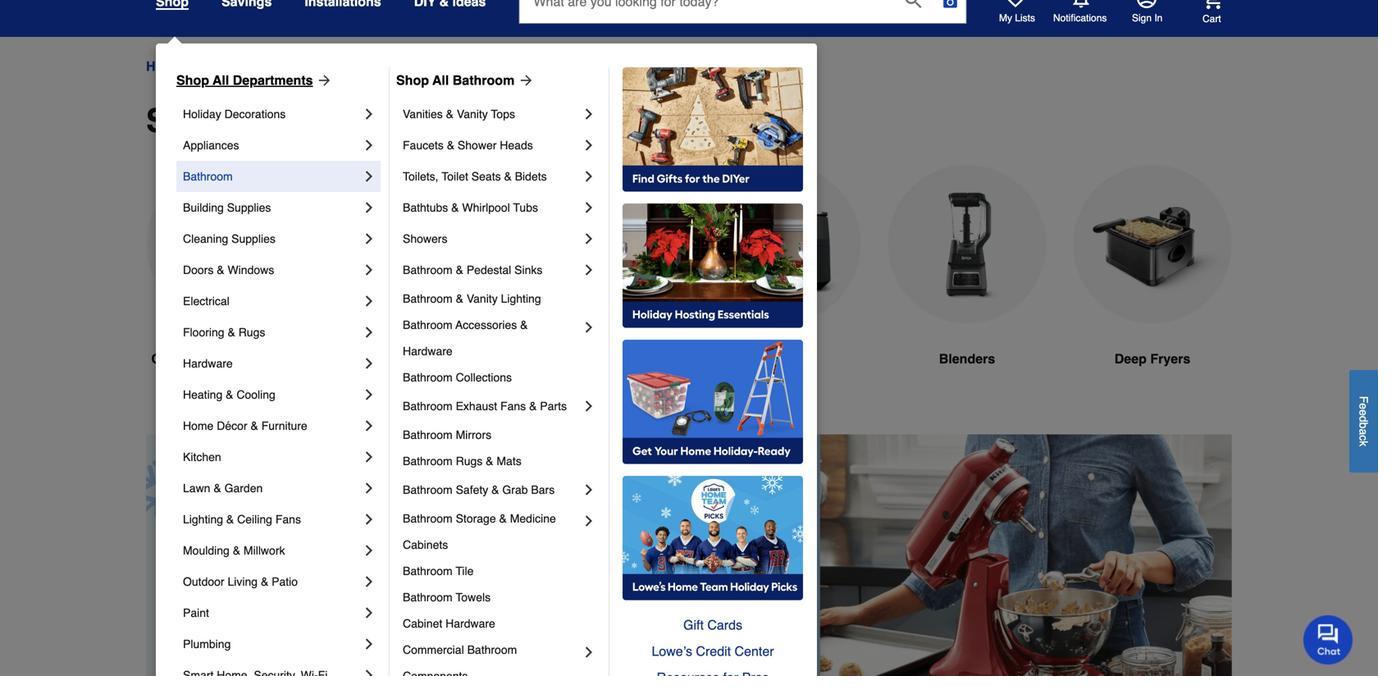 Task type: vqa. For each thing, say whether or not it's contained in the screenshot.
device
no



Task type: describe. For each thing, give the bounding box(es) containing it.
safety
[[456, 483, 489, 497]]

bathroom exhaust fans & parts
[[403, 400, 567, 413]]

chevron right image for bathroom & pedestal sinks
[[581, 262, 598, 278]]

departments
[[233, 73, 313, 88]]

search image
[[906, 0, 922, 8]]

bathroom accessories & hardware
[[403, 318, 531, 358]]

chevron right image for bathtubs & whirlpool tubs
[[581, 199, 598, 216]]

supplies for building supplies
[[227, 201, 271, 214]]

0 vertical spatial small appliances
[[281, 59, 381, 74]]

home for home décor & furniture
[[183, 419, 214, 433]]

portable ice makers
[[350, 351, 473, 366]]

& left pedestal at the top left of page
[[456, 263, 464, 277]]

plumbing
[[183, 638, 231, 651]]

lowe's home improvement notification center image
[[1072, 0, 1092, 8]]

lowe's home improvement lists image
[[1006, 0, 1026, 8]]

lighting & ceiling fans
[[183, 513, 301, 526]]

bathroom tile link
[[403, 558, 598, 584]]

cabinet hardware
[[403, 617, 496, 630]]

1 vertical spatial appliances link
[[183, 130, 361, 161]]

building supplies
[[183, 201, 271, 214]]

bathroom safety & grab bars
[[403, 483, 555, 497]]

chevron right image for faucets & shower heads
[[581, 137, 598, 153]]

& left shower
[[447, 139, 455, 152]]

home décor & furniture link
[[183, 410, 361, 442]]

chevron right image for showers
[[581, 231, 598, 247]]

home link
[[146, 57, 183, 76]]

deep fryers link
[[1074, 165, 1233, 408]]

lowe's credit center
[[652, 644, 774, 659]]

notifications
[[1054, 12, 1108, 24]]

in
[[1155, 12, 1163, 24]]

bathroom storage & medicine cabinets
[[403, 512, 559, 552]]

seats
[[472, 170, 501, 183]]

bathroom for bathroom & pedestal sinks
[[403, 263, 453, 277]]

fryers for deep fryers
[[1151, 351, 1191, 366]]

garden
[[225, 482, 263, 495]]

chevron right image for appliances
[[361, 137, 378, 153]]

grab
[[503, 483, 528, 497]]

my lists link
[[1000, 0, 1036, 25]]

millwork
[[244, 544, 285, 557]]

chevron right image for lawn & garden
[[361, 480, 378, 497]]

bathroom rugs & mats link
[[403, 448, 598, 474]]

& down bathroom & pedestal sinks
[[456, 292, 464, 305]]

tops
[[491, 108, 515, 121]]

lists
[[1016, 12, 1036, 24]]

bathroom for bathroom mirrors
[[403, 428, 453, 442]]

pedestal
[[467, 263, 512, 277]]

& right seats
[[504, 170, 512, 183]]

electrical link
[[183, 286, 361, 317]]

bathroom inside commercial bathroom components
[[467, 643, 517, 657]]

chevron right image for cleaning supplies
[[361, 231, 378, 247]]

plumbing link
[[183, 629, 361, 660]]

bathroom & vanity lighting link
[[403, 286, 598, 312]]

my
[[1000, 12, 1013, 24]]

chevron right image for holiday decorations
[[361, 106, 378, 122]]

& inside "link"
[[226, 513, 234, 526]]

holiday decorations link
[[183, 98, 361, 130]]

a
[[1358, 429, 1371, 435]]

toilets, toilet seats & bidets
[[403, 170, 547, 183]]

chevron right image for moulding & millwork
[[361, 543, 378, 559]]

makers
[[428, 351, 473, 366]]

lowe's home improvement account image
[[1138, 0, 1157, 8]]

bars
[[531, 483, 555, 497]]

cards
[[708, 618, 743, 633]]

toilets, toilet seats & bidets link
[[403, 161, 581, 192]]

lowe's
[[652, 644, 693, 659]]

& right lawn
[[214, 482, 221, 495]]

& right bathtubs
[[452, 201, 459, 214]]

outdoor
[[183, 575, 225, 588]]

hardware link
[[183, 348, 361, 379]]

storage
[[456, 512, 496, 525]]

faucets & shower heads
[[403, 139, 533, 152]]

ice
[[406, 351, 424, 366]]

vanities
[[403, 108, 443, 121]]

toilet
[[442, 170, 469, 183]]

lawn
[[183, 482, 210, 495]]

lighting inside "link"
[[183, 513, 223, 526]]

lawn & garden
[[183, 482, 263, 495]]

a gray and stainless steel ninja air fryer. image
[[703, 165, 862, 324]]

décor
[[217, 419, 248, 433]]

& left parts
[[529, 400, 537, 413]]

a black and stainless steel countertop microwave. image
[[146, 165, 305, 324]]

get your home holiday-ready. image
[[623, 340, 804, 465]]

bathroom up vanities & vanity tops link
[[453, 73, 515, 88]]

bathroom towels link
[[403, 584, 598, 611]]

cart
[[1203, 13, 1222, 24]]

countertop microwaves link
[[146, 165, 305, 408]]

a gray ninja blender. image
[[888, 165, 1047, 324]]

shop for shop all departments
[[176, 73, 209, 88]]

bathtubs
[[403, 201, 448, 214]]

& left patio
[[261, 575, 269, 588]]

moulding & millwork
[[183, 544, 285, 557]]

chevron right image for outdoor living & patio
[[361, 574, 378, 590]]

fans inside bathroom exhaust fans & parts link
[[501, 400, 526, 413]]

shop for shop all bathroom
[[396, 73, 429, 88]]

camera image
[[943, 0, 959, 10]]

0 vertical spatial rugs
[[239, 326, 265, 339]]

1 e from the top
[[1358, 403, 1371, 409]]

vanity for lighting
[[467, 292, 498, 305]]

& right décor
[[251, 419, 258, 433]]

bathroom mirrors link
[[403, 422, 598, 448]]

shop all bathroom link
[[396, 71, 535, 90]]

vanities & vanity tops
[[403, 108, 515, 121]]

Search Query text field
[[520, 0, 893, 23]]

moulding
[[183, 544, 230, 557]]

towels
[[456, 591, 491, 604]]

holiday hosting essentials. image
[[623, 204, 804, 328]]

bathroom storage & medicine cabinets link
[[403, 506, 581, 558]]

sinks
[[515, 263, 543, 277]]

find gifts for the diyer. image
[[623, 67, 804, 192]]

lowe's home team holiday picks. image
[[623, 476, 804, 601]]

chevron right image for toilets, toilet seats & bidets
[[581, 168, 598, 185]]

bathroom for bathroom towels
[[403, 591, 453, 604]]

bathroom safety & grab bars link
[[403, 474, 581, 506]]

showers
[[403, 232, 448, 245]]

a chefman stainless steel deep fryer. image
[[1074, 165, 1233, 324]]

countertop microwaves
[[151, 351, 300, 366]]

all for departments
[[213, 73, 229, 88]]

1 vertical spatial arrow right image
[[1202, 570, 1219, 586]]

appliances up holiday decorations at the left
[[197, 59, 267, 74]]

medicine
[[510, 512, 556, 525]]

chevron right image for lighting & ceiling fans
[[361, 511, 378, 528]]

cleaning supplies link
[[183, 223, 361, 254]]

bathroom for bathroom collections
[[403, 371, 453, 384]]

all for bathroom
[[433, 73, 449, 88]]

bathroom link
[[183, 161, 361, 192]]

bathroom for bathroom accessories & hardware
[[403, 318, 453, 332]]

& right vanities
[[446, 108, 454, 121]]

sign in button
[[1133, 0, 1163, 25]]

hardware down flooring
[[183, 357, 233, 370]]

& right doors
[[217, 263, 225, 277]]

bathroom for bathroom storage & medicine cabinets
[[403, 512, 453, 525]]

& left mats
[[486, 455, 494, 468]]

accessories
[[456, 318, 517, 332]]

& up countertop microwaves
[[228, 326, 235, 339]]

doors
[[183, 263, 214, 277]]

lighting & ceiling fans link
[[183, 504, 361, 535]]

1 vertical spatial small appliances
[[146, 102, 417, 140]]

chevron right image for bathroom safety & grab bars
[[581, 482, 598, 498]]

portable ice makers link
[[332, 165, 491, 408]]



Task type: locate. For each thing, give the bounding box(es) containing it.
1 all from the left
[[213, 73, 229, 88]]

1 vertical spatial fans
[[276, 513, 301, 526]]

paint link
[[183, 598, 361, 629]]

1 horizontal spatial fryers
[[1151, 351, 1191, 366]]

rugs up microwaves
[[239, 326, 265, 339]]

supplies inside 'link'
[[232, 232, 276, 245]]

home for home
[[146, 59, 183, 74]]

2 shop from the left
[[396, 73, 429, 88]]

chevron right image for plumbing
[[361, 636, 378, 653]]

1 horizontal spatial all
[[433, 73, 449, 88]]

supplies up cleaning supplies
[[227, 201, 271, 214]]

moulding & millwork link
[[183, 535, 361, 566]]

holiday decorations
[[183, 108, 286, 121]]

hardware inside bathroom accessories & hardware
[[403, 345, 453, 358]]

vanity up accessories
[[467, 292, 498, 305]]

1 horizontal spatial arrow right image
[[1202, 570, 1219, 586]]

0 vertical spatial small
[[281, 59, 314, 74]]

appliances down the holiday
[[183, 139, 239, 152]]

arrow right image
[[313, 72, 333, 89], [1202, 570, 1219, 586]]

lowe's credit center link
[[623, 639, 804, 665]]

bathroom for bathroom exhaust fans & parts
[[403, 400, 453, 413]]

bathroom for bathroom tile
[[403, 565, 453, 578]]

vanity inside vanities & vanity tops link
[[457, 108, 488, 121]]

chevron right image
[[581, 137, 598, 153], [361, 168, 378, 185], [581, 168, 598, 185], [581, 199, 598, 216], [581, 231, 598, 247], [581, 262, 598, 278], [581, 319, 598, 336], [361, 324, 378, 341], [361, 449, 378, 465], [361, 480, 378, 497], [361, 511, 378, 528], [581, 513, 598, 529], [361, 636, 378, 653], [581, 644, 598, 661]]

0 horizontal spatial home
[[146, 59, 183, 74]]

bidets
[[515, 170, 547, 183]]

exhaust
[[456, 400, 498, 413]]

bathroom down cabinet hardware link
[[467, 643, 517, 657]]

lighting
[[501, 292, 541, 305], [183, 513, 223, 526]]

1 vertical spatial rugs
[[456, 455, 483, 468]]

1 horizontal spatial rugs
[[456, 455, 483, 468]]

chevron right image for home décor & furniture
[[361, 418, 378, 434]]

bathroom inside bathroom accessories & hardware
[[403, 318, 453, 332]]

furniture
[[262, 419, 308, 433]]

blenders
[[940, 351, 996, 366]]

bathroom inside "link"
[[403, 371, 453, 384]]

appliances
[[197, 59, 267, 74], [317, 59, 381, 74], [242, 102, 417, 140], [183, 139, 239, 152]]

outdoor living & patio link
[[183, 566, 361, 598]]

advertisement region
[[146, 435, 1233, 676]]

0 horizontal spatial fryers
[[773, 351, 813, 366]]

lighting up moulding at left
[[183, 513, 223, 526]]

1 vertical spatial supplies
[[232, 232, 276, 245]]

living
[[228, 575, 258, 588]]

home inside home décor & furniture link
[[183, 419, 214, 433]]

parts
[[540, 400, 567, 413]]

toaster ovens link
[[517, 165, 676, 408]]

chevron right image for heating & cooling
[[361, 387, 378, 403]]

0 horizontal spatial rugs
[[239, 326, 265, 339]]

appliances link
[[197, 57, 267, 76], [183, 130, 361, 161]]

cabinet hardware link
[[403, 611, 598, 637]]

commercial
[[403, 643, 464, 657]]

appliances right departments
[[317, 59, 381, 74]]

doors & windows link
[[183, 254, 361, 286]]

cart button
[[1180, 0, 1223, 25]]

small inside small appliances link
[[281, 59, 314, 74]]

gift cards link
[[623, 612, 804, 639]]

c
[[1358, 435, 1371, 441]]

bathroom down cabinets
[[403, 565, 453, 578]]

None search field
[[519, 0, 967, 39]]

deep
[[1115, 351, 1147, 366]]

credit
[[696, 644, 731, 659]]

0 vertical spatial lighting
[[501, 292, 541, 305]]

lowe's home improvement cart image
[[1203, 0, 1223, 9]]

f
[[1358, 396, 1371, 403]]

1 horizontal spatial fans
[[501, 400, 526, 413]]

b
[[1358, 422, 1371, 429]]

my lists
[[1000, 12, 1036, 24]]

hardware down towels
[[446, 617, 496, 630]]

lawn & garden link
[[183, 473, 361, 504]]

building
[[183, 201, 224, 214]]

bathroom inside bathroom storage & medicine cabinets
[[403, 512, 453, 525]]

fans inside lighting & ceiling fans "link"
[[276, 513, 301, 526]]

all up vanities
[[433, 73, 449, 88]]

2 e from the top
[[1358, 409, 1371, 416]]

flooring
[[183, 326, 225, 339]]

supplies up windows
[[232, 232, 276, 245]]

1 horizontal spatial lighting
[[501, 292, 541, 305]]

0 horizontal spatial fans
[[276, 513, 301, 526]]

bathroom & pedestal sinks
[[403, 263, 543, 277]]

bathroom for bathroom & vanity lighting
[[403, 292, 453, 305]]

small appliances up holiday decorations link
[[281, 59, 381, 74]]

chevron right image for paint
[[361, 605, 378, 621]]

bathroom up bathroom mirrors
[[403, 400, 453, 413]]

appliances link down decorations
[[183, 130, 361, 161]]

0 vertical spatial arrow right image
[[313, 72, 333, 89]]

fans right ceiling
[[276, 513, 301, 526]]

0 horizontal spatial lighting
[[183, 513, 223, 526]]

small appliances link
[[281, 57, 381, 76]]

1 fryers from the left
[[773, 351, 813, 366]]

lighting down sinks
[[501, 292, 541, 305]]

chevron right image for flooring & rugs
[[361, 324, 378, 341]]

hardware up bathroom collections
[[403, 345, 453, 358]]

chevron right image for bathroom storage & medicine cabinets
[[581, 513, 598, 529]]

bathroom down ice
[[403, 371, 453, 384]]

small up holiday decorations link
[[281, 59, 314, 74]]

shop up the holiday
[[176, 73, 209, 88]]

chevron right image for doors & windows
[[361, 262, 378, 278]]

tile
[[456, 565, 474, 578]]

0 vertical spatial fans
[[501, 400, 526, 413]]

vanity
[[457, 108, 488, 121], [467, 292, 498, 305]]

rugs down mirrors
[[456, 455, 483, 468]]

all up holiday decorations at the left
[[213, 73, 229, 88]]

1 horizontal spatial shop
[[396, 73, 429, 88]]

shop up vanities
[[396, 73, 429, 88]]

& inside bathroom accessories & hardware
[[521, 318, 528, 332]]

appliances down small appliances link
[[242, 102, 417, 140]]

bathroom mirrors
[[403, 428, 492, 442]]

1 horizontal spatial small
[[281, 59, 314, 74]]

bathroom
[[453, 73, 515, 88], [183, 170, 233, 183], [403, 263, 453, 277], [403, 292, 453, 305], [403, 318, 453, 332], [403, 371, 453, 384], [403, 400, 453, 413], [403, 428, 453, 442], [403, 455, 453, 468], [403, 483, 453, 497], [403, 512, 453, 525], [403, 565, 453, 578], [403, 591, 453, 604], [467, 643, 517, 657]]

blenders link
[[888, 165, 1047, 408]]

1 vertical spatial lighting
[[183, 513, 223, 526]]

chevron right image for bathroom exhaust fans & parts
[[581, 398, 598, 414]]

1 shop from the left
[[176, 73, 209, 88]]

arrow right image inside shop all departments link
[[313, 72, 333, 89]]

& left millwork
[[233, 544, 241, 557]]

0 horizontal spatial small
[[146, 102, 234, 140]]

& inside bathroom storage & medicine cabinets
[[499, 512, 507, 525]]

& left grab
[[492, 483, 499, 497]]

bathtubs & whirlpool tubs link
[[403, 192, 581, 223]]

bathroom for bathroom rugs & mats
[[403, 455, 453, 468]]

bathroom up cabinets
[[403, 512, 453, 525]]

sign in
[[1133, 12, 1163, 24]]

tubs
[[513, 201, 538, 214]]

kitchen
[[183, 451, 221, 464]]

rugs
[[239, 326, 265, 339], [456, 455, 483, 468]]

bathroom down bathroom & pedestal sinks
[[403, 292, 453, 305]]

bathroom up cabinet
[[403, 591, 453, 604]]

chevron right image for electrical
[[361, 293, 378, 309]]

chevron right image for kitchen
[[361, 449, 378, 465]]

0 horizontal spatial shop
[[176, 73, 209, 88]]

bathroom accessories & hardware link
[[403, 312, 581, 364]]

chevron right image for building supplies
[[361, 199, 378, 216]]

e up d
[[1358, 403, 1371, 409]]

heating & cooling link
[[183, 379, 361, 410]]

supplies for cleaning supplies
[[232, 232, 276, 245]]

chevron right image for bathroom
[[361, 168, 378, 185]]

e up b
[[1358, 409, 1371, 416]]

fryers for air fryers
[[773, 351, 813, 366]]

1 vertical spatial home
[[183, 419, 214, 433]]

countertop
[[151, 351, 222, 366]]

microwaves
[[226, 351, 300, 366]]

fryers right deep
[[1151, 351, 1191, 366]]

fryers right the air
[[773, 351, 813, 366]]

holiday
[[183, 108, 221, 121]]

bathroom & pedestal sinks link
[[403, 254, 581, 286]]

2 fryers from the left
[[1151, 351, 1191, 366]]

bathroom up ice
[[403, 318, 453, 332]]

faucets & shower heads link
[[403, 130, 581, 161]]

outdoor living & patio
[[183, 575, 298, 588]]

mirrors
[[456, 428, 492, 442]]

shop all departments
[[176, 73, 313, 88]]

& left cooling
[[226, 388, 233, 401]]

commercial bathroom components
[[403, 643, 520, 676]]

windows
[[228, 263, 274, 277]]

all
[[213, 73, 229, 88], [433, 73, 449, 88]]

1 vertical spatial small
[[146, 102, 234, 140]]

chat invite button image
[[1304, 615, 1354, 665]]

0 horizontal spatial all
[[213, 73, 229, 88]]

bathroom tile
[[403, 565, 474, 578]]

paint
[[183, 607, 209, 620]]

0 vertical spatial vanity
[[457, 108, 488, 121]]

bathroom for bathroom safety & grab bars
[[403, 483, 453, 497]]

& down bathroom & vanity lighting link
[[521, 318, 528, 332]]

1 vertical spatial vanity
[[467, 292, 498, 305]]

shop all departments link
[[176, 71, 333, 90]]

appliances link up holiday decorations at the left
[[197, 57, 267, 76]]

vanity inside bathroom & vanity lighting link
[[467, 292, 498, 305]]

cleaning supplies
[[183, 232, 276, 245]]

& left ceiling
[[226, 513, 234, 526]]

home décor & furniture
[[183, 419, 308, 433]]

ceiling
[[237, 513, 272, 526]]

bathroom down showers
[[403, 263, 453, 277]]

2 all from the left
[[433, 73, 449, 88]]

fans down bathroom collections "link"
[[501, 400, 526, 413]]

& right storage
[[499, 512, 507, 525]]

bathroom up bathroom rugs & mats
[[403, 428, 453, 442]]

chevron right image for commercial bathroom components
[[581, 644, 598, 661]]

bathroom collections link
[[403, 364, 598, 391]]

chevron right image for vanities & vanity tops
[[581, 106, 598, 122]]

0 vertical spatial supplies
[[227, 201, 271, 214]]

cleaning
[[183, 232, 228, 245]]

f e e d b a c k button
[[1350, 370, 1379, 473]]

0 horizontal spatial arrow right image
[[313, 72, 333, 89]]

a silver-colored new air portable ice maker. image
[[332, 165, 491, 324]]

1 horizontal spatial home
[[183, 419, 214, 433]]

bathroom collections
[[403, 371, 512, 384]]

bathroom left 'safety'
[[403, 483, 453, 497]]

chevron right image
[[361, 106, 378, 122], [581, 106, 598, 122], [361, 137, 378, 153], [361, 199, 378, 216], [361, 231, 378, 247], [361, 262, 378, 278], [361, 293, 378, 309], [361, 355, 378, 372], [361, 387, 378, 403], [581, 398, 598, 414], [361, 418, 378, 434], [581, 482, 598, 498], [361, 543, 378, 559], [361, 574, 378, 590], [361, 605, 378, 621], [361, 667, 378, 676]]

chevron right image for hardware
[[361, 355, 378, 372]]

patio
[[272, 575, 298, 588]]

cabinet
[[403, 617, 443, 630]]

electrical
[[183, 295, 230, 308]]

a stainless steel toaster oven. image
[[517, 165, 676, 324]]

heating & cooling
[[183, 388, 276, 401]]

bathroom up building
[[183, 170, 233, 183]]

air fryers
[[751, 351, 813, 366]]

bathroom down bathroom mirrors
[[403, 455, 453, 468]]

0 vertical spatial appliances link
[[197, 57, 267, 76]]

bathtubs & whirlpool tubs
[[403, 201, 538, 214]]

vanity for tops
[[457, 108, 488, 121]]

vanity left the tops
[[457, 108, 488, 121]]

small down the home link
[[146, 102, 234, 140]]

components
[[403, 670, 468, 676]]

chevron right image for bathroom accessories & hardware
[[581, 319, 598, 336]]

arrow right image
[[515, 72, 535, 89]]

0 vertical spatial home
[[146, 59, 183, 74]]

small appliances down departments
[[146, 102, 417, 140]]



